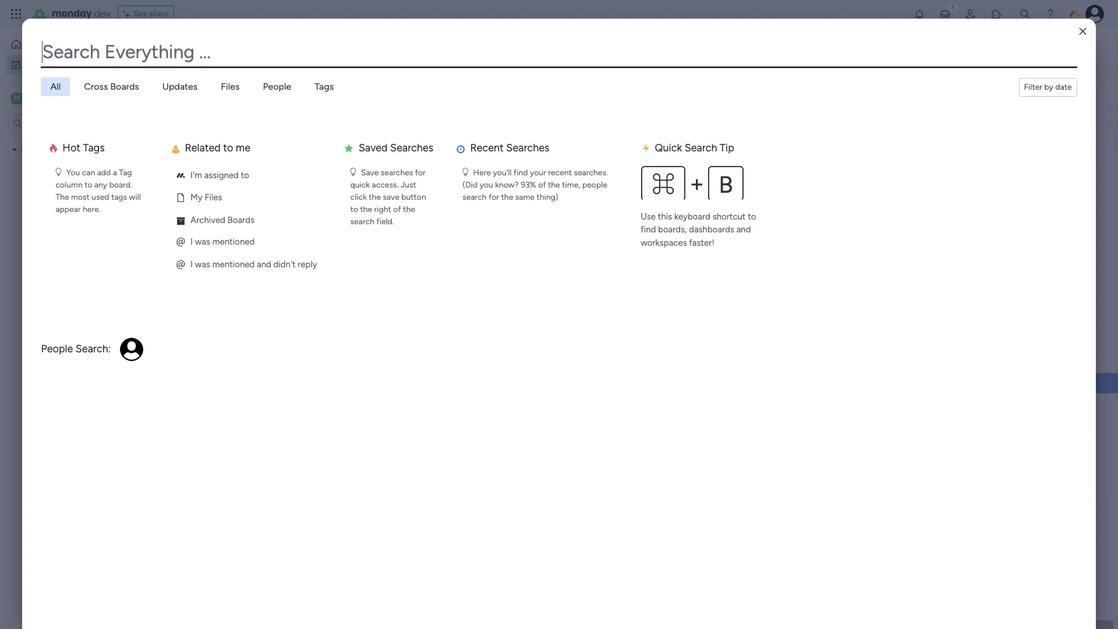 Task type: describe. For each thing, give the bounding box(es) containing it.
updates
[[162, 81, 198, 92]]

was for i was mentioned
[[195, 237, 210, 247]]

roadmap
[[40, 204, 75, 214]]

by
[[1045, 82, 1054, 92]]

i'm assigned to link
[[166, 166, 327, 185]]

time,
[[562, 180, 580, 190]]

to left me
[[223, 142, 233, 154]]

searches
[[381, 168, 413, 178]]

i was mentioned and didn't reply link
[[166, 255, 327, 275]]

cross boards link
[[75, 77, 148, 96]]

+
[[690, 169, 704, 197]]

dapulse doc image
[[176, 192, 185, 205]]

i for i was mentioned
[[191, 237, 193, 247]]

the down know?
[[501, 192, 513, 202]]

search everything image
[[1019, 8, 1031, 20]]

to inside use this keyboard shortcut to find boards, dashboards and workspaces faster!
[[748, 211, 756, 222]]

can
[[82, 168, 95, 178]]

here
[[473, 168, 491, 178]]

mentioned for i was mentioned and didn't reply
[[212, 259, 255, 270]]

tags link
[[305, 77, 343, 96]]

m
[[13, 93, 20, 103]]

people search:
[[41, 343, 111, 355]]

you
[[66, 168, 80, 178]]

(did
[[463, 180, 478, 190]]

close image
[[1080, 27, 1087, 36]]

your
[[530, 168, 546, 178]]

workspace image
[[11, 92, 23, 105]]

saved searches
[[356, 142, 434, 154]]

week for this
[[220, 229, 248, 243]]

work
[[206, 44, 253, 70]]

past
[[196, 145, 219, 160]]

add
[[97, 168, 111, 178]]

quick
[[350, 180, 370, 190]]

0 horizontal spatial tags
[[83, 142, 105, 154]]

save
[[383, 192, 399, 202]]

past dates /
[[196, 145, 263, 160]]

the down click
[[360, 205, 372, 215]]

1 image
[[948, 1, 959, 14]]

workspace selection element
[[11, 91, 67, 105]]

people for people search:
[[41, 343, 73, 355]]

to inside i'm assigned to link
[[241, 170, 249, 180]]

the down the recent
[[548, 180, 560, 190]]

my for my scrum team
[[21, 145, 32, 155]]

search:
[[76, 343, 111, 355]]

to inside you can add a tag column to any board. the most used tags will appear here.
[[85, 180, 92, 190]]

people link
[[254, 77, 301, 96]]

dev
[[94, 7, 111, 20]]

monday pulse circle image
[[176, 169, 185, 182]]

boards for archived boards
[[228, 215, 255, 225]]

public board image
[[25, 263, 36, 274]]

sprints
[[40, 184, 66, 194]]

of inside the "save searches for quick access. just click the save button to the right of the search field."
[[393, 205, 401, 215]]

most
[[71, 192, 90, 202]]

of inside here you'll find your recent searches. (did you know? 93% of the time, people search for the same thing)
[[538, 180, 546, 190]]

my scrum team
[[21, 145, 77, 155]]

see plans button
[[118, 5, 174, 23]]

i'm
[[191, 170, 202, 180]]

and inside use this keyboard shortcut to find boards, dashboards and workspaces faster!
[[737, 224, 751, 235]]

for inside here you'll find your recent searches. (did you know? 93% of the time, people search for the same thing)
[[489, 192, 499, 202]]

right
[[374, 205, 391, 215]]

my for my team
[[27, 92, 40, 103]]

recent
[[470, 142, 504, 154]]

team
[[59, 145, 77, 155]]

appear
[[56, 205, 81, 215]]

v2 bolt switch full image
[[643, 143, 650, 154]]

hot tags
[[60, 142, 105, 154]]

invite members image
[[965, 8, 977, 20]]

tags inside "link"
[[315, 81, 334, 92]]

this
[[196, 229, 217, 243]]

dapulse bulb image for recent searches
[[463, 167, 468, 178]]

a
[[113, 168, 117, 178]]

workspaces
[[641, 238, 687, 248]]

search inside the "save searches for quick access. just click the save button to the right of the search field."
[[350, 217, 375, 227]]

button
[[402, 192, 426, 202]]

i was mentioned link
[[166, 233, 327, 252]]

maria williams image
[[1086, 5, 1104, 23]]

related to me
[[182, 142, 250, 154]]

priority
[[1065, 354, 1091, 364]]

people for people
[[263, 81, 291, 92]]

home button
[[7, 35, 125, 54]]

use
[[641, 211, 656, 222]]

dapulse mention image
[[176, 259, 185, 272]]

notifications image
[[914, 8, 926, 20]]

medium
[[1063, 379, 1092, 389]]

⌘
[[652, 171, 675, 199]]

this week /
[[196, 229, 258, 243]]

clock o image
[[457, 144, 465, 153]]

archive image
[[176, 216, 185, 225]]

week for next
[[222, 271, 250, 285]]

here.
[[83, 205, 101, 215]]

apps image
[[991, 8, 1002, 20]]

my for my work
[[175, 44, 201, 70]]

recent
[[548, 168, 572, 178]]

dapulse favorite image
[[345, 143, 353, 154]]

filter by date button
[[1019, 78, 1077, 97]]

all link
[[41, 77, 70, 96]]

93%
[[521, 180, 536, 190]]

tags
[[111, 192, 127, 202]]

public board image
[[25, 164, 36, 175]]

any
[[94, 180, 107, 190]]

searches for recent searches
[[506, 142, 550, 154]]

dapulse search hot tags image
[[50, 143, 57, 154]]

monday
[[52, 7, 92, 20]]

this
[[658, 211, 672, 222]]

you can add a tag column to any board. the most used tags will appear here.
[[56, 168, 141, 215]]

files link
[[212, 77, 249, 96]]

/ for past dates /
[[255, 145, 260, 160]]

board.
[[109, 180, 132, 190]]



Task type: locate. For each thing, give the bounding box(es) containing it.
dapulse bulb image for hot tags
[[56, 167, 61, 178]]

1 i from the top
[[191, 237, 193, 247]]

people
[[263, 81, 291, 92], [41, 343, 73, 355]]

my work
[[175, 44, 253, 70]]

None field
[[41, 37, 1077, 66]]

searches
[[390, 142, 434, 154], [506, 142, 550, 154]]

1 horizontal spatial tags
[[315, 81, 334, 92]]

/ for this week /
[[250, 229, 256, 243]]

searches up searches
[[390, 142, 434, 154]]

0 horizontal spatial search
[[350, 217, 375, 227]]

1 horizontal spatial of
[[538, 180, 546, 190]]

my inside "link"
[[191, 192, 203, 203]]

1 dapulse bulb image from the left
[[56, 167, 61, 178]]

reply
[[298, 259, 317, 270]]

help image
[[1045, 8, 1057, 20]]

and down shortcut
[[737, 224, 751, 235]]

0 horizontal spatial for
[[415, 168, 426, 178]]

hot
[[63, 142, 80, 154]]

you
[[480, 180, 493, 190]]

/ right today
[[232, 187, 237, 202]]

0 horizontal spatial boards
[[110, 81, 139, 92]]

i was mentioned and didn't reply
[[188, 259, 317, 270]]

1 horizontal spatial searches
[[506, 142, 550, 154]]

cross boards
[[84, 81, 139, 92]]

i
[[191, 237, 193, 247], [191, 259, 193, 270]]

1 vertical spatial and
[[257, 259, 271, 270]]

0 vertical spatial week
[[220, 229, 248, 243]]

search down (did on the left of page
[[463, 192, 487, 202]]

my left 'work'
[[26, 59, 37, 69]]

today
[[196, 187, 229, 202]]

find inside here you'll find your recent searches. (did you know? 93% of the time, people search for the same thing)
[[514, 168, 528, 178]]

me
[[236, 142, 250, 154]]

2 dapulse bulb image from the left
[[463, 167, 468, 178]]

1 vertical spatial for
[[489, 192, 499, 202]]

0 horizontal spatial and
[[257, 259, 271, 270]]

files down the i'm assigned to
[[205, 192, 222, 203]]

my for my work
[[26, 59, 37, 69]]

scrum
[[34, 145, 57, 155]]

0 vertical spatial find
[[514, 168, 528, 178]]

1 mentioned from the top
[[212, 237, 255, 247]]

0 vertical spatial people
[[263, 81, 291, 92]]

next week /
[[196, 271, 260, 285]]

1 horizontal spatial and
[[737, 224, 751, 235]]

for
[[415, 168, 426, 178], [489, 192, 499, 202]]

0 vertical spatial files
[[221, 81, 240, 92]]

boards up 'this week /'
[[228, 215, 255, 225]]

my inside list box
[[21, 145, 32, 155]]

date
[[1056, 82, 1072, 92]]

i right dapulse mention icon
[[191, 259, 193, 270]]

my work
[[26, 59, 57, 69]]

see plans
[[134, 9, 169, 19]]

Search Everything ... field
[[41, 37, 1077, 66]]

access.
[[372, 180, 399, 190]]

quick
[[655, 142, 682, 154]]

week down archived boards
[[220, 229, 248, 243]]

people right 'files' link
[[263, 81, 291, 92]]

home
[[27, 39, 49, 49]]

list box containing my scrum team
[[0, 137, 149, 436]]

caret down image
[[12, 146, 17, 154]]

1 vertical spatial week
[[222, 271, 250, 285]]

dapulse bulb image
[[350, 167, 356, 178]]

1 vertical spatial tags
[[83, 142, 105, 154]]

boards,
[[658, 224, 687, 235]]

0 vertical spatial tags
[[315, 81, 334, 92]]

i'm assigned to
[[188, 170, 249, 180]]

plans
[[150, 9, 169, 19]]

search left field.
[[350, 217, 375, 227]]

mentioned down archived boards
[[212, 237, 255, 247]]

mentioned up next week /
[[212, 259, 255, 270]]

was right dapulse mention image
[[195, 237, 210, 247]]

0 vertical spatial search
[[463, 192, 487, 202]]

1 vertical spatial search
[[350, 217, 375, 227]]

searches for saved searches
[[390, 142, 434, 154]]

0 vertical spatial for
[[415, 168, 426, 178]]

1 was from the top
[[195, 237, 210, 247]]

for down "you"
[[489, 192, 499, 202]]

save searches for quick access. just click the save button to the right of the search field.
[[350, 168, 426, 227]]

quick search tip
[[652, 142, 734, 154]]

dates
[[222, 145, 252, 160]]

0 horizontal spatial dapulse bulb image
[[56, 167, 61, 178]]

my for my files
[[191, 192, 203, 203]]

of down the save
[[393, 205, 401, 215]]

0 horizontal spatial searches
[[390, 142, 434, 154]]

faster!
[[689, 238, 715, 248]]

tags right 'people' link
[[315, 81, 334, 92]]

my inside workspace selection 'element'
[[27, 92, 40, 103]]

0 vertical spatial of
[[538, 180, 546, 190]]

cross
[[84, 81, 108, 92]]

tasks
[[40, 165, 60, 174]]

and left 'didn't'
[[257, 259, 271, 270]]

the down button
[[403, 205, 415, 215]]

dapulse bulb image left you
[[56, 167, 61, 178]]

0 vertical spatial was
[[195, 237, 210, 247]]

/ right me
[[255, 145, 260, 160]]

will
[[129, 192, 141, 202]]

1 vertical spatial of
[[393, 205, 401, 215]]

1 vertical spatial i
[[191, 259, 193, 270]]

1 vertical spatial files
[[205, 192, 222, 203]]

week down i was mentioned and didn't reply
[[222, 271, 250, 285]]

find inside use this keyboard shortcut to find boards, dashboards and workspaces faster!
[[641, 224, 656, 235]]

files
[[221, 81, 240, 92], [205, 192, 222, 203]]

boards inside cross boards link
[[110, 81, 139, 92]]

work
[[39, 59, 57, 69]]

people left the search: at bottom
[[41, 343, 73, 355]]

thing)
[[537, 192, 558, 202]]

1 vertical spatial boards
[[228, 215, 255, 225]]

know?
[[495, 180, 519, 190]]

saved
[[359, 142, 388, 154]]

team
[[42, 92, 65, 103]]

filter by date
[[1024, 82, 1072, 92]]

Filter dashboard by text search field
[[172, 93, 281, 112]]

0 horizontal spatial people
[[41, 343, 73, 355]]

1 horizontal spatial for
[[489, 192, 499, 202]]

find up 93%
[[514, 168, 528, 178]]

2 mentioned from the top
[[212, 259, 255, 270]]

1 horizontal spatial search
[[463, 192, 487, 202]]

tip
[[720, 142, 734, 154]]

0 horizontal spatial find
[[514, 168, 528, 178]]

0 vertical spatial mentioned
[[212, 237, 255, 247]]

0 vertical spatial i
[[191, 237, 193, 247]]

/ for next week /
[[252, 271, 258, 285]]

0 vertical spatial and
[[737, 224, 751, 235]]

search
[[685, 142, 717, 154]]

mentioned for i was mentioned
[[212, 237, 255, 247]]

1 horizontal spatial people
[[263, 81, 291, 92]]

didn't
[[273, 259, 296, 270]]

files up filter dashboard by text search field
[[221, 81, 240, 92]]

1 horizontal spatial find
[[641, 224, 656, 235]]

was up next on the top of the page
[[195, 259, 210, 270]]

2 was from the top
[[195, 259, 210, 270]]

my inside button
[[26, 59, 37, 69]]

updates link
[[153, 77, 207, 96]]

1 vertical spatial mentioned
[[212, 259, 255, 270]]

2 i from the top
[[191, 259, 193, 270]]

to inside the "save searches for quick access. just click the save button to the right of the search field."
[[350, 205, 358, 215]]

click
[[350, 192, 367, 202]]

my files
[[188, 192, 222, 203]]

you'll
[[493, 168, 512, 178]]

tags right hot
[[83, 142, 105, 154]]

related
[[185, 142, 221, 154]]

option
[[0, 139, 149, 142]]

recent searches
[[468, 142, 550, 154]]

same
[[515, 192, 535, 202]]

i right dapulse mention image
[[191, 237, 193, 247]]

for up 'just' on the left
[[415, 168, 426, 178]]

1 vertical spatial find
[[641, 224, 656, 235]]

to right shortcut
[[748, 211, 756, 222]]

the
[[548, 180, 560, 190], [369, 192, 381, 202], [501, 192, 513, 202], [360, 205, 372, 215], [403, 205, 415, 215]]

my right dapulse doc image
[[191, 192, 203, 203]]

here you'll find your recent searches. (did you know? 93% of the time, people search for the same thing)
[[463, 168, 608, 202]]

b
[[719, 171, 733, 199]]

was for i was mentioned and didn't reply
[[195, 259, 210, 270]]

list box
[[0, 137, 149, 436]]

my up updates
[[175, 44, 201, 70]]

use this keyboard shortcut to find boards, dashboards and workspaces faster!
[[641, 211, 756, 248]]

dapulse bulb image up (did on the left of page
[[463, 167, 468, 178]]

boards right "cross"
[[110, 81, 139, 92]]

dashboards
[[689, 224, 735, 235]]

mentioned
[[212, 237, 255, 247], [212, 259, 255, 270]]

my right the workspace image at the top of the page
[[27, 92, 40, 103]]

0 vertical spatial boards
[[110, 81, 139, 92]]

1 searches from the left
[[390, 142, 434, 154]]

archived boards
[[188, 215, 255, 225]]

dapulse mention image
[[176, 236, 185, 249]]

searches up your
[[506, 142, 550, 154]]

select product image
[[10, 8, 22, 20]]

save
[[361, 168, 379, 178]]

my team
[[27, 92, 65, 103]]

files inside "link"
[[205, 192, 222, 203]]

my
[[175, 44, 201, 70], [26, 59, 37, 69], [27, 92, 40, 103], [21, 145, 32, 155], [191, 192, 203, 203]]

today /
[[196, 187, 240, 202]]

assigned
[[204, 170, 239, 180]]

for inside the "save searches for quick access. just click the save button to the right of the search field."
[[415, 168, 426, 178]]

just
[[401, 180, 416, 190]]

user image
[[172, 144, 179, 153]]

next
[[196, 271, 219, 285]]

search inside here you'll find your recent searches. (did you know? 93% of the time, people search for the same thing)
[[463, 192, 487, 202]]

dapulse bulb image
[[56, 167, 61, 178], [463, 167, 468, 178]]

1 vertical spatial was
[[195, 259, 210, 270]]

1 horizontal spatial boards
[[228, 215, 255, 225]]

find down use
[[641, 224, 656, 235]]

1 vertical spatial people
[[41, 343, 73, 355]]

my right caret down icon
[[21, 145, 32, 155]]

0 horizontal spatial of
[[393, 205, 401, 215]]

to down click
[[350, 205, 358, 215]]

2 searches from the left
[[506, 142, 550, 154]]

/ up i was mentioned and didn't reply
[[250, 229, 256, 243]]

inbox image
[[940, 8, 951, 20]]

tag
[[119, 168, 132, 178]]

column
[[56, 180, 83, 190]]

of down your
[[538, 180, 546, 190]]

the up right
[[369, 192, 381, 202]]

boards inside the archived boards link
[[228, 215, 255, 225]]

monday dev
[[52, 7, 111, 20]]

archived boards link
[[166, 211, 327, 230]]

to left any
[[85, 180, 92, 190]]

i for i was mentioned and didn't reply
[[191, 259, 193, 270]]

boards for cross boards
[[110, 81, 139, 92]]

1 horizontal spatial dapulse bulb image
[[463, 167, 468, 178]]

i was mentioned
[[188, 237, 255, 247]]

archived
[[191, 215, 225, 225]]

/ down i was mentioned and didn't reply
[[252, 271, 258, 285]]

to up my files "link"
[[241, 170, 249, 180]]

people
[[582, 180, 608, 190]]



Task type: vqa. For each thing, say whether or not it's contained in the screenshot.
1st Estimated SP field from the top
no



